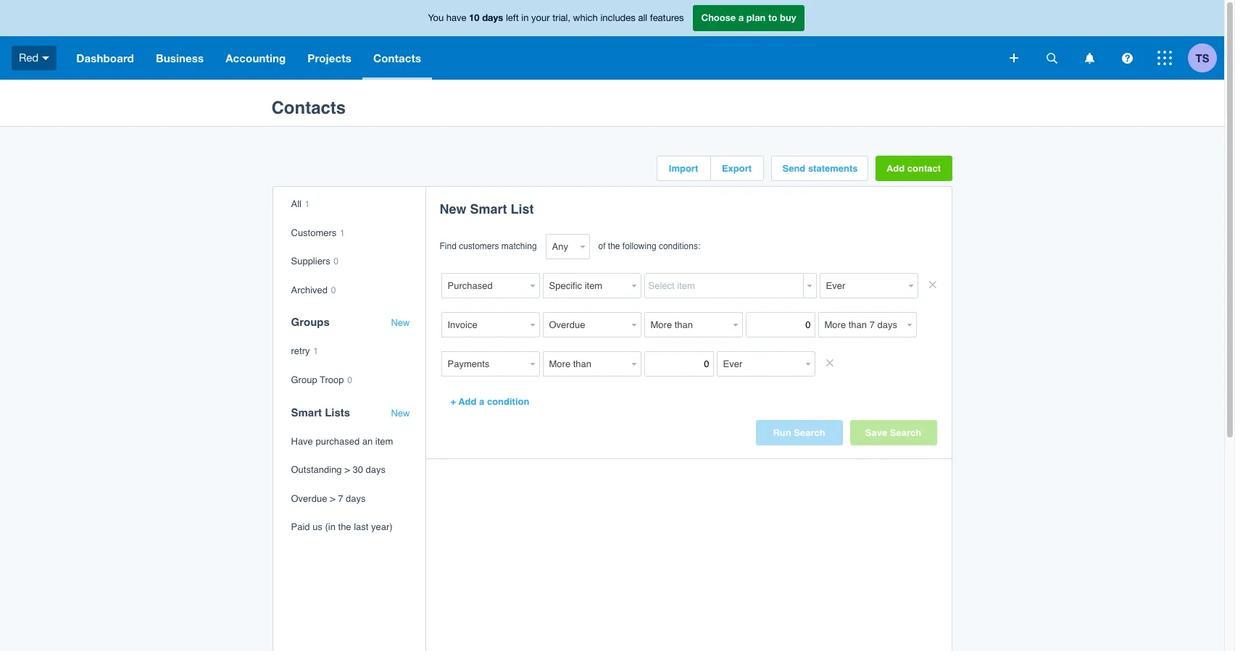 Task type: describe. For each thing, give the bounding box(es) containing it.
banner containing ts
[[0, 0, 1224, 80]]

projects
[[308, 51, 352, 65]]

new link for smart lists
[[391, 408, 410, 419]]

choose
[[701, 12, 736, 23]]

all
[[291, 199, 302, 209]]

contacts inside popup button
[[373, 51, 421, 65]]

+
[[450, 396, 456, 407]]

year)
[[371, 522, 393, 533]]

1 horizontal spatial the
[[608, 241, 620, 252]]

retry
[[291, 346, 310, 357]]

10
[[469, 12, 480, 23]]

save search button
[[850, 420, 937, 446]]

run
[[773, 428, 791, 439]]

1 horizontal spatial svg image
[[1122, 53, 1133, 63]]

overdue > 7 days
[[291, 493, 366, 504]]

0 horizontal spatial svg image
[[1010, 54, 1018, 62]]

add inside add contact button
[[886, 163, 905, 174]]

contacts button
[[362, 36, 432, 80]]

add contact button
[[875, 156, 952, 181]]

new link for groups
[[391, 318, 410, 329]]

business button
[[145, 36, 215, 80]]

last
[[354, 522, 369, 533]]

business
[[156, 51, 204, 65]]

customers
[[291, 227, 337, 238]]

save
[[865, 428, 887, 439]]

suppliers
[[291, 256, 330, 267]]

export
[[722, 163, 752, 174]]

left
[[506, 13, 519, 23]]

search for save search
[[890, 428, 921, 439]]

an
[[362, 436, 373, 447]]

following
[[623, 241, 656, 252]]

trial,
[[552, 13, 570, 23]]

new for smart lists
[[391, 408, 410, 419]]

1 inside all 1
[[305, 199, 310, 209]]

outstanding
[[291, 465, 342, 476]]

svg image inside the red popup button
[[42, 56, 49, 60]]

+ add a condition
[[450, 396, 529, 407]]

archived 0
[[291, 285, 336, 296]]

import button
[[657, 157, 710, 180]]

have
[[291, 436, 313, 447]]

dashboard
[[76, 51, 134, 65]]

0 vertical spatial new
[[440, 202, 466, 217]]

contact
[[907, 163, 941, 174]]

all 1
[[291, 199, 310, 209]]

conditions:
[[659, 241, 700, 252]]

new for groups
[[391, 318, 410, 329]]

2 horizontal spatial svg image
[[1085, 53, 1094, 63]]

0 horizontal spatial the
[[338, 522, 351, 533]]

find customers matching
[[440, 241, 537, 252]]

0 for archived
[[331, 285, 336, 296]]

customers
[[459, 241, 499, 252]]

import
[[669, 163, 698, 174]]

All text field
[[545, 234, 577, 259]]

of
[[598, 241, 606, 252]]

which
[[573, 13, 598, 23]]

1 horizontal spatial svg image
[[1046, 53, 1057, 63]]

includes
[[600, 13, 636, 23]]

add contact
[[886, 163, 941, 174]]

0 inside group troop 0
[[347, 375, 352, 386]]

0 for suppliers
[[334, 257, 339, 267]]

new smart list
[[440, 202, 534, 217]]

to
[[768, 12, 777, 23]]

of the following conditions:
[[598, 241, 700, 252]]

features
[[650, 13, 684, 23]]

days for 10
[[482, 12, 503, 23]]

send statements button
[[772, 157, 867, 180]]

send
[[782, 163, 806, 174]]

in
[[521, 13, 529, 23]]

have
[[446, 13, 466, 23]]

find
[[440, 241, 457, 252]]

ts
[[1196, 51, 1209, 64]]

paid us (in the last year)
[[291, 522, 393, 533]]

Outstanding text field
[[543, 312, 628, 338]]

> for outstanding
[[344, 465, 350, 476]]

group troop 0
[[291, 375, 352, 386]]

group
[[291, 375, 317, 386]]

Select item text field
[[644, 273, 803, 299]]

you
[[428, 13, 444, 23]]

your
[[531, 13, 550, 23]]

save search
[[865, 428, 921, 439]]

suppliers 0
[[291, 256, 339, 267]]

smart lists
[[291, 406, 350, 419]]

statements
[[808, 163, 858, 174]]

search for run search
[[794, 428, 825, 439]]

paid
[[291, 522, 310, 533]]

> for overdue
[[330, 493, 335, 504]]



Task type: locate. For each thing, give the bounding box(es) containing it.
svg image
[[1158, 51, 1172, 65], [1122, 53, 1133, 63], [42, 56, 49, 60]]

plan
[[746, 12, 766, 23]]

add left contact
[[886, 163, 905, 174]]

1
[[305, 199, 310, 209], [340, 228, 345, 238], [313, 347, 318, 357]]

1 horizontal spatial search
[[890, 428, 921, 439]]

smart up have
[[291, 406, 322, 419]]

2 vertical spatial 1
[[313, 347, 318, 357]]

2 new link from the top
[[391, 408, 410, 419]]

all
[[638, 13, 647, 23]]

0 horizontal spatial a
[[479, 396, 484, 407]]

+ add a condition button
[[440, 389, 540, 415]]

add inside + add a condition button
[[458, 396, 477, 407]]

0 vertical spatial the
[[608, 241, 620, 252]]

1 horizontal spatial a
[[738, 12, 744, 23]]

0 horizontal spatial add
[[458, 396, 477, 407]]

a inside button
[[479, 396, 484, 407]]

2 vertical spatial days
[[346, 493, 366, 504]]

1 vertical spatial a
[[479, 396, 484, 407]]

send statements
[[782, 163, 858, 174]]

list
[[511, 202, 534, 217]]

2 vertical spatial 0
[[347, 375, 352, 386]]

groups
[[291, 316, 330, 329]]

1 horizontal spatial add
[[886, 163, 905, 174]]

a inside banner
[[738, 12, 744, 23]]

export button
[[711, 157, 763, 180]]

banner
[[0, 0, 1224, 80]]

archived
[[291, 285, 328, 296]]

red button
[[0, 36, 65, 80]]

2 horizontal spatial svg image
[[1158, 51, 1172, 65]]

1 right "retry"
[[313, 347, 318, 357]]

item
[[375, 436, 393, 447]]

1 horizontal spatial 1
[[313, 347, 318, 357]]

1 vertical spatial contacts
[[271, 98, 346, 118]]

1 vertical spatial add
[[458, 396, 477, 407]]

0 vertical spatial 0
[[334, 257, 339, 267]]

days inside banner
[[482, 12, 503, 23]]

a
[[738, 12, 744, 23], [479, 396, 484, 407]]

red
[[19, 51, 39, 64]]

0 vertical spatial new link
[[391, 318, 410, 329]]

you have 10 days left in your trial, which includes all features
[[428, 12, 684, 23]]

new
[[440, 202, 466, 217], [391, 318, 410, 329], [391, 408, 410, 419]]

matching
[[501, 241, 537, 252]]

buy
[[780, 12, 796, 23]]

1 for groups
[[313, 347, 318, 357]]

2 horizontal spatial 1
[[340, 228, 345, 238]]

1 search from the left
[[794, 428, 825, 439]]

the right of
[[608, 241, 620, 252]]

the right the (in
[[338, 522, 351, 533]]

30
[[353, 465, 363, 476]]

1 horizontal spatial smart
[[470, 202, 507, 217]]

>
[[344, 465, 350, 476], [330, 493, 335, 504]]

1 new link from the top
[[391, 318, 410, 329]]

0 right suppliers
[[334, 257, 339, 267]]

1 inside retry 1
[[313, 347, 318, 357]]

None text field
[[543, 273, 628, 299], [819, 273, 905, 299], [746, 312, 815, 338], [441, 352, 527, 377], [717, 352, 802, 377], [543, 273, 628, 299], [819, 273, 905, 299], [746, 312, 815, 338], [441, 352, 527, 377], [717, 352, 802, 377]]

1 vertical spatial new
[[391, 318, 410, 329]]

0
[[334, 257, 339, 267], [331, 285, 336, 296], [347, 375, 352, 386]]

days right 10 at the left
[[482, 12, 503, 23]]

1 vertical spatial the
[[338, 522, 351, 533]]

purchased
[[316, 436, 360, 447]]

days for 30
[[366, 465, 386, 476]]

svg image
[[1046, 53, 1057, 63], [1085, 53, 1094, 63], [1010, 54, 1018, 62]]

0 horizontal spatial contacts
[[271, 98, 346, 118]]

1 horizontal spatial contacts
[[373, 51, 421, 65]]

run search button
[[756, 420, 843, 446]]

7
[[338, 493, 343, 504]]

0 horizontal spatial smart
[[291, 406, 322, 419]]

0 horizontal spatial >
[[330, 493, 335, 504]]

accounting
[[226, 51, 286, 65]]

run search
[[773, 428, 825, 439]]

days
[[482, 12, 503, 23], [366, 465, 386, 476], [346, 493, 366, 504]]

1 vertical spatial new link
[[391, 408, 410, 419]]

contacts down "projects"
[[271, 98, 346, 118]]

dashboard link
[[65, 36, 145, 80]]

> left 30
[[344, 465, 350, 476]]

1 vertical spatial >
[[330, 493, 335, 504]]

ts button
[[1188, 36, 1224, 80]]

retry 1
[[291, 346, 318, 357]]

2 search from the left
[[890, 428, 921, 439]]

a left the condition
[[479, 396, 484, 407]]

0 inside archived 0
[[331, 285, 336, 296]]

0 vertical spatial a
[[738, 12, 744, 23]]

troop
[[320, 375, 344, 386]]

0 vertical spatial smart
[[470, 202, 507, 217]]

0 vertical spatial days
[[482, 12, 503, 23]]

days right "7"
[[346, 493, 366, 504]]

projects button
[[297, 36, 362, 80]]

smart
[[470, 202, 507, 217], [291, 406, 322, 419]]

0 vertical spatial >
[[344, 465, 350, 476]]

0 right archived
[[331, 285, 336, 296]]

days right 30
[[366, 465, 386, 476]]

days for 7
[[346, 493, 366, 504]]

have purchased an item
[[291, 436, 393, 447]]

accounting button
[[215, 36, 297, 80]]

new link
[[391, 318, 410, 329], [391, 408, 410, 419]]

0 horizontal spatial search
[[794, 428, 825, 439]]

1 vertical spatial days
[[366, 465, 386, 476]]

choose a plan to buy
[[701, 12, 796, 23]]

contacts right "projects"
[[373, 51, 421, 65]]

customers 1
[[291, 227, 345, 238]]

1 vertical spatial 0
[[331, 285, 336, 296]]

add right +
[[458, 396, 477, 407]]

(in
[[325, 522, 336, 533]]

overdue
[[291, 493, 327, 504]]

search right save
[[890, 428, 921, 439]]

contacts
[[373, 51, 421, 65], [271, 98, 346, 118]]

smart left list
[[470, 202, 507, 217]]

1 inside customers 1
[[340, 228, 345, 238]]

0 inside suppliers 0
[[334, 257, 339, 267]]

search right the run
[[794, 428, 825, 439]]

lists
[[325, 406, 350, 419]]

condition
[[487, 396, 529, 407]]

the
[[608, 241, 620, 252], [338, 522, 351, 533]]

a left plan
[[738, 12, 744, 23]]

0 horizontal spatial svg image
[[42, 56, 49, 60]]

1 right customers at the left top of page
[[340, 228, 345, 238]]

1 vertical spatial 1
[[340, 228, 345, 238]]

None text field
[[441, 273, 527, 299], [441, 312, 527, 338], [644, 312, 730, 338], [818, 312, 904, 338], [543, 352, 628, 377], [644, 352, 714, 377], [441, 273, 527, 299], [441, 312, 527, 338], [644, 312, 730, 338], [818, 312, 904, 338], [543, 352, 628, 377], [644, 352, 714, 377]]

search
[[794, 428, 825, 439], [890, 428, 921, 439]]

> left "7"
[[330, 493, 335, 504]]

0 horizontal spatial 1
[[305, 199, 310, 209]]

add
[[886, 163, 905, 174], [458, 396, 477, 407]]

us
[[313, 522, 322, 533]]

0 vertical spatial contacts
[[373, 51, 421, 65]]

1 horizontal spatial >
[[344, 465, 350, 476]]

0 vertical spatial 1
[[305, 199, 310, 209]]

1 for all
[[340, 228, 345, 238]]

0 right troop
[[347, 375, 352, 386]]

outstanding > 30 days
[[291, 465, 386, 476]]

0 vertical spatial add
[[886, 163, 905, 174]]

2 vertical spatial new
[[391, 408, 410, 419]]

1 vertical spatial smart
[[291, 406, 322, 419]]

1 right all
[[305, 199, 310, 209]]



Task type: vqa. For each thing, say whether or not it's contained in the screenshot.
"Due"
no



